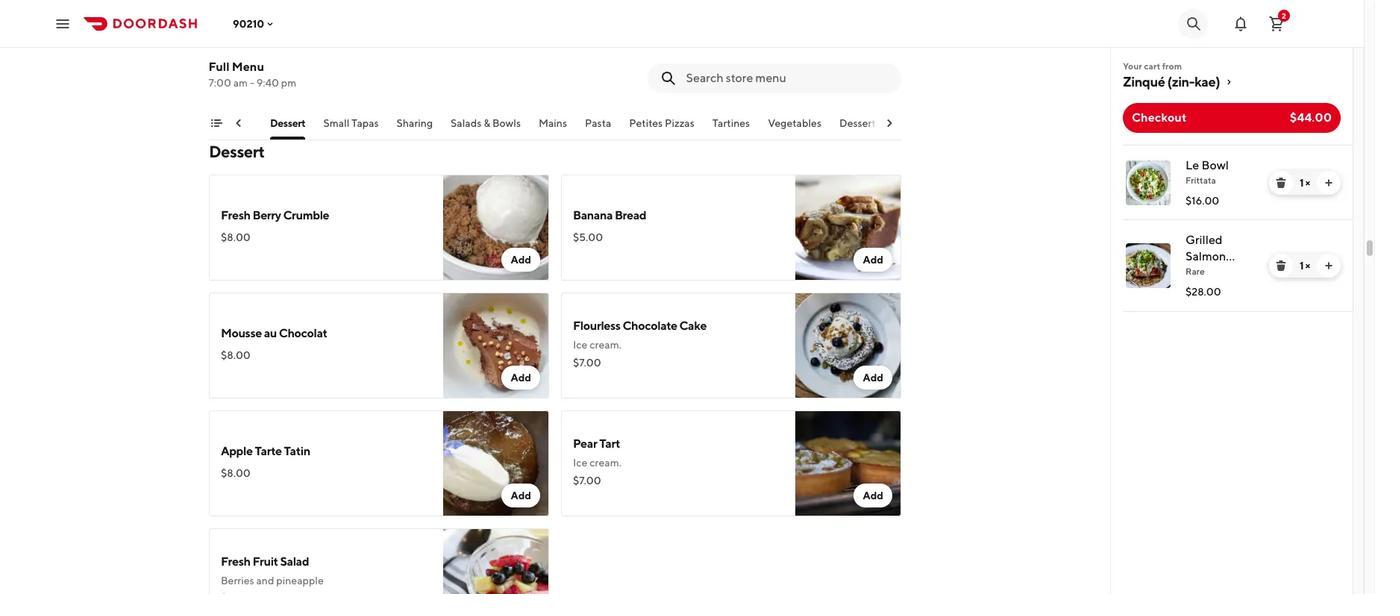 Task type: describe. For each thing, give the bounding box(es) containing it.
banana
[[573, 208, 613, 222]]

small
[[324, 117, 350, 129]]

banana bread
[[573, 208, 647, 222]]

petites pizzas button
[[630, 116, 695, 140]]

and inside combo plate assortment of our curated cheeses and charcuterie $28.00
[[385, 31, 403, 43]]

chocolat
[[279, 326, 327, 340]]

bowl
[[1202, 158, 1229, 172]]

add button for pear tart
[[854, 484, 893, 508]]

-
[[250, 77, 255, 89]]

our
[[288, 31, 304, 43]]

× for grilled salmon plate (gf)
[[1306, 260, 1311, 272]]

rare
[[1186, 266, 1205, 277]]

plate inside grilled salmon plate (gf)
[[1186, 266, 1214, 280]]

combo
[[221, 11, 260, 25]]

and inside fresh fruit salad berries and pineapple
[[256, 575, 274, 587]]

$44.00
[[1290, 110, 1332, 125]]

fresh berry crumble
[[221, 208, 329, 222]]

dessert button
[[840, 116, 876, 140]]

Item Search search field
[[687, 70, 890, 87]]

7:00
[[209, 77, 232, 89]]

zinqué (zin-kae) link
[[1123, 73, 1341, 91]]

salads & bowls
[[451, 117, 521, 129]]

cheeses
[[345, 31, 383, 43]]

combo plate image
[[443, 0, 549, 99]]

add for banana bread
[[863, 254, 884, 266]]

2 items, open order cart image
[[1268, 15, 1286, 32]]

small tapas button
[[324, 116, 379, 140]]

pear tart ice cream. $7.00
[[573, 437, 622, 487]]

mousse au chocolat
[[221, 326, 327, 340]]

cream. inside "pear tart ice cream. $7.00"
[[590, 457, 622, 469]]

tart
[[599, 437, 620, 451]]

9:40
[[257, 77, 280, 89]]

1 horizontal spatial dessert
[[271, 117, 306, 129]]

1 × for grilled salmon plate (gf)
[[1300, 260, 1311, 272]]

tatin
[[284, 444, 310, 458]]

open menu image
[[54, 15, 72, 32]]

le bowl frittata
[[1186, 158, 1229, 186]]

2 button
[[1262, 9, 1292, 38]]

add for mousse au chocolat
[[511, 372, 531, 384]]

fruit
[[253, 555, 278, 569]]

$8.00 for apple
[[221, 467, 251, 479]]

pasta
[[586, 117, 612, 129]]

mousse au chocolat image
[[443, 293, 549, 399]]

full menu 7:00 am - 9:40 pm
[[209, 60, 297, 89]]

add button for apple tarte tatin
[[502, 484, 540, 508]]

scroll menu navigation right image
[[884, 117, 896, 129]]

charcuterie & cheese button
[[149, 116, 253, 140]]

$16.00
[[1186, 195, 1220, 207]]

add one to cart image
[[1323, 260, 1335, 272]]

banana bread image
[[796, 175, 902, 281]]

charcuterie
[[149, 117, 206, 129]]

mains button
[[539, 116, 568, 140]]

flourless chocolate cake image
[[796, 293, 902, 399]]

pineapple
[[276, 575, 324, 587]]

$5.00
[[573, 231, 603, 243]]

salad
[[280, 555, 309, 569]]

remove item from cart image for le bowl
[[1276, 177, 1288, 189]]

charcuterie & cheese
[[149, 117, 253, 129]]

add button for banana bread
[[854, 248, 893, 272]]

add button for fresh berry crumble
[[502, 248, 540, 272]]

tapas
[[352, 117, 379, 129]]

cream. inside the flourless chocolate cake ice cream. $7.00
[[590, 339, 622, 351]]

apple
[[221, 444, 253, 458]]

notification bell image
[[1232, 15, 1250, 32]]

charcuterie
[[221, 46, 275, 58]]

au
[[264, 326, 277, 340]]

your cart from
[[1123, 60, 1182, 72]]

petites
[[630, 117, 663, 129]]

sharing
[[397, 117, 433, 129]]

bread
[[615, 208, 647, 222]]

add for apple tarte tatin
[[511, 490, 531, 502]]

salads
[[451, 117, 482, 129]]

fresh fruit salad berries and pineapple
[[221, 555, 324, 587]]

2
[[1282, 11, 1287, 20]]

pm
[[282, 77, 297, 89]]

fresh for fresh fruit salad berries and pineapple
[[221, 555, 251, 569]]

cart
[[1144, 60, 1161, 72]]

tartines
[[713, 117, 751, 129]]

frittata
[[1186, 175, 1216, 186]]



Task type: vqa. For each thing, say whether or not it's contained in the screenshot.
recipient
no



Task type: locate. For each thing, give the bounding box(es) containing it.
0 vertical spatial and
[[385, 31, 403, 43]]

3 $8.00 from the top
[[221, 467, 251, 479]]

assortment
[[221, 31, 274, 43]]

$7.00
[[573, 357, 601, 369], [573, 475, 601, 487]]

cheese
[[216, 117, 253, 129]]

small tapas
[[324, 117, 379, 129]]

2 remove item from cart image from the top
[[1276, 260, 1288, 272]]

1 horizontal spatial and
[[385, 31, 403, 43]]

dessert left "scroll menu navigation right" image
[[840, 117, 876, 129]]

2 1 × from the top
[[1300, 260, 1311, 272]]

vegetables button
[[769, 116, 822, 140]]

&
[[208, 117, 214, 129], [484, 117, 491, 129]]

kae)
[[1195, 74, 1221, 90]]

vegetables
[[769, 117, 822, 129]]

1 left add one to cart icon
[[1300, 177, 1304, 189]]

0 vertical spatial ice
[[573, 339, 588, 351]]

1 vertical spatial ice
[[573, 457, 588, 469]]

$8.00 for mousse
[[221, 349, 251, 361]]

×
[[1306, 177, 1311, 189], [1306, 260, 1311, 272]]

0 vertical spatial cream.
[[590, 339, 622, 351]]

$7.00 inside "pear tart ice cream. $7.00"
[[573, 475, 601, 487]]

curated
[[306, 31, 342, 43]]

0 horizontal spatial and
[[256, 575, 274, 587]]

fresh for fresh berry crumble
[[221, 208, 251, 222]]

1 left add one to cart image
[[1300, 260, 1304, 272]]

chocolate
[[623, 319, 677, 333]]

remove item from cart image left add one to cart image
[[1276, 260, 1288, 272]]

0 vertical spatial $7.00
[[573, 357, 601, 369]]

salads & bowls button
[[451, 116, 521, 140]]

$28.00 down rare
[[1186, 286, 1222, 298]]

$8.00 for fresh
[[221, 231, 251, 243]]

plate up of
[[262, 11, 290, 25]]

1 vertical spatial 1
[[1300, 260, 1304, 272]]

0 vertical spatial ×
[[1306, 177, 1311, 189]]

berries
[[221, 575, 254, 587]]

2 $8.00 from the top
[[221, 349, 251, 361]]

1 vertical spatial $28.00
[[1186, 286, 1222, 298]]

tartines button
[[713, 116, 751, 140]]

$28.00 inside combo plate assortment of our curated cheeses and charcuterie $28.00
[[221, 64, 257, 76]]

remove item from cart image
[[1276, 177, 1288, 189], [1276, 260, 1288, 272]]

fresh inside fresh fruit salad berries and pineapple
[[221, 555, 251, 569]]

show menu categories image
[[210, 117, 222, 129]]

0 horizontal spatial $28.00
[[221, 64, 257, 76]]

add for flourless chocolate cake
[[863, 372, 884, 384]]

cream.
[[590, 339, 622, 351], [590, 457, 622, 469]]

1 vertical spatial remove item from cart image
[[1276, 260, 1288, 272]]

1 horizontal spatial plate
[[1186, 266, 1214, 280]]

1 horizontal spatial &
[[484, 117, 491, 129]]

petites pizzas
[[630, 117, 695, 129]]

zinqué (zin-kae)
[[1123, 74, 1221, 90]]

2 cream. from the top
[[590, 457, 622, 469]]

1 vertical spatial $7.00
[[573, 475, 601, 487]]

mousse
[[221, 326, 262, 340]]

1 1 × from the top
[[1300, 177, 1311, 189]]

0 vertical spatial 1
[[1300, 177, 1304, 189]]

90210
[[233, 18, 264, 29]]

list containing le bowl
[[1111, 145, 1353, 312]]

am
[[234, 77, 248, 89]]

mains
[[539, 117, 568, 129]]

$8.00 down mousse
[[221, 349, 251, 361]]

tarte
[[255, 444, 282, 458]]

bowls
[[493, 117, 521, 129]]

2 horizontal spatial dessert
[[840, 117, 876, 129]]

combo plate assortment of our curated cheeses and charcuterie $28.00
[[221, 11, 403, 76]]

1 × for le bowl
[[1300, 177, 1311, 189]]

× left add one to cart icon
[[1306, 177, 1311, 189]]

2 ice from the top
[[573, 457, 588, 469]]

cake
[[680, 319, 707, 333]]

& left the bowls
[[484, 117, 491, 129]]

1 vertical spatial $8.00
[[221, 349, 251, 361]]

ice down pear
[[573, 457, 588, 469]]

cream. down flourless
[[590, 339, 622, 351]]

1 fresh from the top
[[221, 208, 251, 222]]

ice
[[573, 339, 588, 351], [573, 457, 588, 469]]

pasta button
[[586, 116, 612, 140]]

1 ×
[[1300, 177, 1311, 189], [1300, 260, 1311, 272]]

fresh left berry
[[221, 208, 251, 222]]

pear
[[573, 437, 597, 451]]

grilled
[[1186, 233, 1223, 247]]

2 fresh from the top
[[221, 555, 251, 569]]

& left cheese
[[208, 117, 214, 129]]

0 vertical spatial fresh
[[221, 208, 251, 222]]

and down the fruit
[[256, 575, 274, 587]]

remove item from cart image left add one to cart icon
[[1276, 177, 1288, 189]]

2 1 from the top
[[1300, 260, 1304, 272]]

ice inside "pear tart ice cream. $7.00"
[[573, 457, 588, 469]]

1 for le bowl
[[1300, 177, 1304, 189]]

scroll menu navigation left image
[[233, 117, 245, 129]]

cream. down tart
[[590, 457, 622, 469]]

0 horizontal spatial plate
[[262, 11, 290, 25]]

1 vertical spatial cream.
[[590, 457, 622, 469]]

2 & from the left
[[484, 117, 491, 129]]

(gf)
[[1217, 266, 1242, 280]]

$8.00 down apple
[[221, 467, 251, 479]]

(zin-
[[1168, 74, 1195, 90]]

1 × left add one to cart icon
[[1300, 177, 1311, 189]]

& for salads
[[484, 117, 491, 129]]

0 vertical spatial $8.00
[[221, 231, 251, 243]]

fresh berry crumble image
[[443, 175, 549, 281]]

zinqué
[[1123, 74, 1165, 90]]

of
[[276, 31, 286, 43]]

1 $7.00 from the top
[[573, 357, 601, 369]]

fresh
[[221, 208, 251, 222], [221, 555, 251, 569]]

add button
[[502, 248, 540, 272], [854, 248, 893, 272], [502, 366, 540, 390], [854, 366, 893, 390], [502, 484, 540, 508], [854, 484, 893, 508]]

dessert
[[271, 117, 306, 129], [840, 117, 876, 129], [209, 142, 265, 161]]

1 remove item from cart image from the top
[[1276, 177, 1288, 189]]

1 horizontal spatial $28.00
[[1186, 286, 1222, 298]]

1 $8.00 from the top
[[221, 231, 251, 243]]

1 for grilled salmon plate (gf)
[[1300, 260, 1304, 272]]

from
[[1163, 60, 1182, 72]]

ice inside the flourless chocolate cake ice cream. $7.00
[[573, 339, 588, 351]]

1 × from the top
[[1306, 177, 1311, 189]]

apple tarte tatin
[[221, 444, 310, 458]]

flourless
[[573, 319, 621, 333]]

and
[[385, 31, 403, 43], [256, 575, 274, 587]]

plate
[[262, 11, 290, 25], [1186, 266, 1214, 280]]

$7.00 inside the flourless chocolate cake ice cream. $7.00
[[573, 357, 601, 369]]

pizzas
[[665, 117, 695, 129]]

remove item from cart image for grilled salmon plate (gf)
[[1276, 260, 1288, 272]]

2 × from the top
[[1306, 260, 1311, 272]]

pear tart image
[[796, 411, 902, 516]]

$8.00 down fresh berry crumble
[[221, 231, 251, 243]]

0 vertical spatial 1 ×
[[1300, 177, 1311, 189]]

$8.00
[[221, 231, 251, 243], [221, 349, 251, 361], [221, 467, 251, 479]]

flourless chocolate cake ice cream. $7.00
[[573, 319, 707, 369]]

& for charcuterie
[[208, 117, 214, 129]]

le
[[1186, 158, 1200, 172]]

and right the cheeses
[[385, 31, 403, 43]]

salmon
[[1186, 249, 1227, 263]]

0 vertical spatial $28.00
[[221, 64, 257, 76]]

add button for flourless chocolate cake
[[854, 366, 893, 390]]

checkout
[[1132, 110, 1187, 125]]

plate down salmon
[[1186, 266, 1214, 280]]

add for fresh berry crumble
[[511, 254, 531, 266]]

90210 button
[[233, 18, 276, 29]]

0 horizontal spatial dessert
[[209, 142, 265, 161]]

1
[[1300, 177, 1304, 189], [1300, 260, 1304, 272]]

ice down flourless
[[573, 339, 588, 351]]

menu
[[232, 60, 265, 74]]

1 1 from the top
[[1300, 177, 1304, 189]]

2 vertical spatial $8.00
[[221, 467, 251, 479]]

dessert down scroll menu navigation left image
[[209, 142, 265, 161]]

grilled salmon plate (gf)
[[1186, 233, 1242, 280]]

your
[[1123, 60, 1143, 72]]

$28.00 inside list
[[1186, 286, 1222, 298]]

× for le bowl
[[1306, 177, 1311, 189]]

1 cream. from the top
[[590, 339, 622, 351]]

1 vertical spatial and
[[256, 575, 274, 587]]

grilled salmon plate (gf) image
[[1126, 243, 1171, 288]]

sharing button
[[397, 116, 433, 140]]

× left add one to cart image
[[1306, 260, 1311, 272]]

add button for mousse au chocolat
[[502, 366, 540, 390]]

apple tarte tatin image
[[443, 411, 549, 516]]

1 vertical spatial 1 ×
[[1300, 260, 1311, 272]]

berry
[[253, 208, 281, 222]]

$28.00
[[221, 64, 257, 76], [1186, 286, 1222, 298]]

dessert down pm
[[271, 117, 306, 129]]

crumble
[[283, 208, 329, 222]]

list
[[1111, 145, 1353, 312]]

add
[[511, 254, 531, 266], [863, 254, 884, 266], [511, 372, 531, 384], [863, 372, 884, 384], [511, 490, 531, 502], [863, 490, 884, 502]]

1 vertical spatial fresh
[[221, 555, 251, 569]]

fresh up the berries
[[221, 555, 251, 569]]

1 × left add one to cart image
[[1300, 260, 1311, 272]]

1 vertical spatial ×
[[1306, 260, 1311, 272]]

full
[[209, 60, 230, 74]]

1 vertical spatial plate
[[1186, 266, 1214, 280]]

add for pear tart
[[863, 490, 884, 502]]

le bowl image
[[1126, 160, 1171, 205]]

add one to cart image
[[1323, 177, 1335, 189]]

$28.00 up am
[[221, 64, 257, 76]]

plate inside combo plate assortment of our curated cheeses and charcuterie $28.00
[[262, 11, 290, 25]]

0 horizontal spatial &
[[208, 117, 214, 129]]

1 ice from the top
[[573, 339, 588, 351]]

0 vertical spatial plate
[[262, 11, 290, 25]]

$7.00 down pear
[[573, 475, 601, 487]]

1 & from the left
[[208, 117, 214, 129]]

2 $7.00 from the top
[[573, 475, 601, 487]]

fresh fruit salad image
[[443, 528, 549, 594]]

0 vertical spatial remove item from cart image
[[1276, 177, 1288, 189]]

$7.00 down flourless
[[573, 357, 601, 369]]



